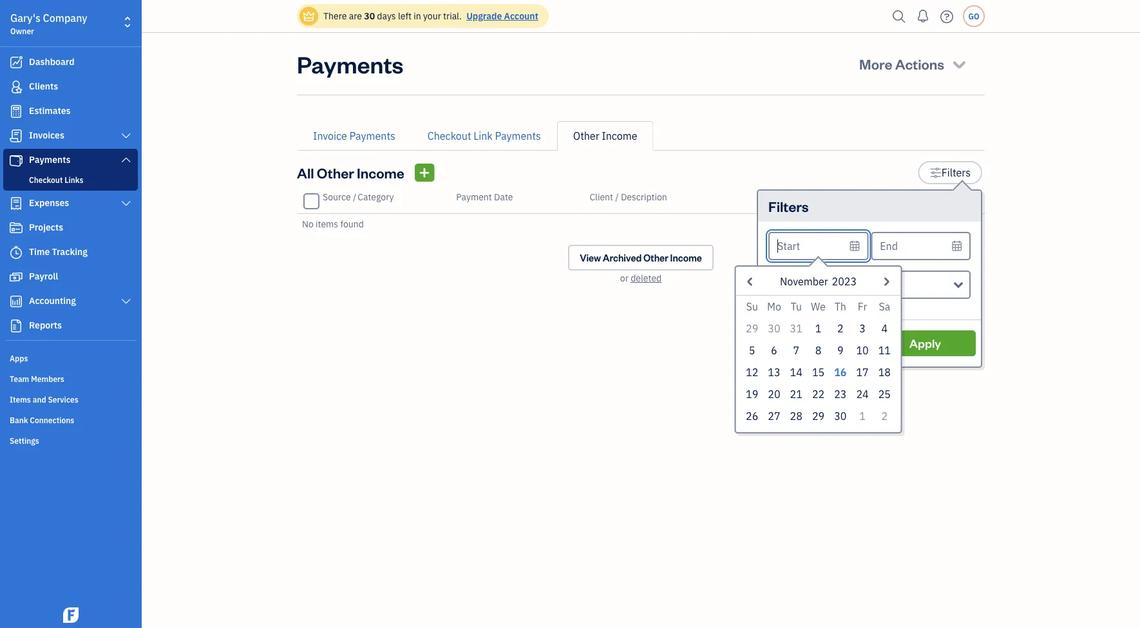Task type: describe. For each thing, give the bounding box(es) containing it.
payments down are
[[297, 48, 404, 79]]

4 button
[[874, 318, 896, 340]]

chart image
[[8, 295, 24, 308]]

16 button
[[830, 361, 852, 383]]

21 button
[[785, 383, 807, 405]]

30 for the right 30 button
[[834, 409, 847, 423]]

projects link
[[3, 216, 138, 240]]

payments right invoice
[[350, 129, 395, 143]]

expenses
[[29, 197, 69, 209]]

timer image
[[8, 246, 24, 259]]

other inside view archived other income link
[[644, 252, 669, 264]]

money image
[[8, 271, 24, 283]]

checkout for checkout links
[[29, 175, 63, 185]]

24 button
[[852, 383, 874, 405]]

20 button
[[763, 383, 785, 405]]

services
[[48, 394, 78, 405]]

1 horizontal spatial income
[[602, 129, 637, 143]]

expenses link
[[3, 192, 138, 215]]

18
[[879, 366, 891, 379]]

apps link
[[3, 348, 138, 367]]

settings image
[[930, 165, 942, 180]]

other inside other income link
[[573, 129, 599, 143]]

6
[[771, 344, 777, 357]]

checkout for checkout link payments
[[428, 129, 471, 143]]

add new other income entry image
[[419, 165, 431, 180]]

0 vertical spatial 2
[[837, 322, 844, 335]]

grid containing su
[[741, 296, 896, 427]]

0 horizontal spatial 1 button
[[807, 318, 830, 340]]

1 vertical spatial 1 button
[[852, 405, 874, 427]]

freshbooks image
[[61, 607, 81, 623]]

tracking
[[52, 246, 88, 258]]

invoices link
[[3, 124, 138, 148]]

checkout link payments
[[428, 129, 541, 143]]

crown image
[[302, 9, 316, 23]]

invoice image
[[8, 129, 24, 142]]

chevron large down image for invoices
[[120, 131, 132, 141]]

members
[[31, 374, 64, 384]]

owner
[[10, 26, 34, 36]]

client image
[[8, 81, 24, 93]]

0 horizontal spatial 30 button
[[763, 318, 785, 340]]

apply
[[910, 336, 941, 351]]

team
[[10, 374, 29, 384]]

trial.
[[443, 10, 462, 22]]

all
[[297, 163, 314, 182]]

16
[[834, 366, 847, 379]]

reports
[[29, 319, 62, 331]]

payment image
[[8, 154, 24, 167]]

th
[[835, 300, 846, 313]]

and
[[33, 394, 46, 405]]

13 button
[[763, 361, 785, 383]]

invoice payments link
[[297, 121, 412, 151]]

31 button
[[785, 318, 807, 340]]

view archived other income link
[[568, 245, 714, 271]]

dashboard
[[29, 56, 74, 68]]

26
[[746, 409, 758, 423]]

5
[[749, 344, 755, 357]]

upgrade account link
[[464, 10, 538, 22]]

20
[[768, 387, 780, 401]]

project image
[[8, 222, 24, 234]]

more
[[859, 54, 892, 73]]

bank
[[10, 415, 28, 425]]

gary's company owner
[[10, 11, 87, 36]]

19 button
[[741, 383, 763, 405]]

17
[[856, 366, 869, 379]]

dashboard link
[[3, 51, 138, 74]]

chevrondown image
[[950, 55, 968, 73]]

1 vertical spatial 29
[[812, 409, 825, 423]]

go button
[[963, 5, 985, 27]]

source / category
[[323, 191, 394, 203]]

chevron large down image for payments
[[120, 155, 132, 165]]

other income link
[[557, 121, 654, 151]]

/ for category
[[353, 191, 356, 203]]

clear
[[805, 336, 834, 351]]

apps
[[10, 353, 28, 363]]

more actions
[[859, 54, 944, 73]]

amount button
[[948, 191, 980, 203]]

apply button
[[875, 330, 976, 356]]

report image
[[8, 320, 24, 332]]

payroll link
[[3, 265, 138, 289]]

payments inside main element
[[29, 154, 71, 166]]

all other income
[[297, 163, 404, 182]]

0 horizontal spatial 2 button
[[830, 318, 852, 340]]

27 button
[[763, 405, 785, 427]]

28
[[790, 409, 803, 423]]

12 button
[[741, 361, 763, 383]]

are
[[349, 10, 362, 22]]

6 button
[[763, 340, 785, 361]]

checkout links
[[29, 175, 83, 185]]

account
[[504, 10, 538, 22]]

tu
[[791, 300, 802, 313]]

projects
[[29, 221, 63, 233]]

company
[[43, 11, 87, 25]]

days
[[377, 10, 396, 22]]

left
[[398, 10, 412, 22]]

settings
[[10, 435, 39, 446]]

12
[[746, 366, 758, 379]]

24
[[856, 387, 869, 401]]

10 button
[[852, 340, 874, 361]]

payment
[[456, 191, 492, 203]]

0 horizontal spatial 30
[[364, 10, 375, 22]]

15
[[812, 366, 825, 379]]

there are 30 days left in your trial. upgrade account
[[323, 10, 538, 22]]

8 button
[[807, 340, 830, 361]]

client
[[590, 191, 613, 203]]

or
[[620, 272, 629, 284]]

25
[[879, 387, 891, 401]]

1 horizontal spatial 30 button
[[830, 405, 852, 427]]

no
[[302, 218, 314, 230]]

we
[[811, 300, 826, 313]]



Task type: locate. For each thing, give the bounding box(es) containing it.
client / description
[[590, 191, 667, 203]]

31
[[790, 322, 803, 335]]

items
[[10, 394, 31, 405]]

other up source
[[317, 163, 354, 182]]

estimates
[[29, 105, 71, 117]]

items
[[316, 218, 338, 230]]

checkout left link at the top left of page
[[428, 129, 471, 143]]

amount
[[948, 191, 980, 203]]

payment date button
[[456, 191, 513, 203]]

29 up 5 button
[[746, 322, 758, 335]]

connections
[[30, 415, 74, 425]]

2
[[837, 322, 844, 335], [882, 409, 888, 423]]

0 horizontal spatial filters
[[769, 197, 809, 215]]

chevron large down image up reports link
[[120, 296, 132, 307]]

time tracking
[[29, 246, 88, 258]]

payments
[[297, 48, 404, 79], [350, 129, 395, 143], [495, 129, 541, 143], [29, 154, 71, 166]]

3 chevron large down image from the top
[[120, 198, 132, 209]]

30 down the mo
[[768, 322, 780, 335]]

30 right are
[[364, 10, 375, 22]]

date
[[494, 191, 513, 203]]

chevron large down image up payments link
[[120, 131, 132, 141]]

2 down 25
[[882, 409, 888, 423]]

archived
[[603, 252, 642, 264]]

30 button down the 23
[[830, 405, 852, 427]]

1 for the leftmost the 1 button
[[815, 322, 822, 335]]

november 2023
[[780, 275, 857, 288]]

go
[[969, 11, 980, 21]]

1 up clear
[[815, 322, 822, 335]]

link
[[474, 129, 493, 143]]

23
[[834, 387, 847, 401]]

1 vertical spatial 29 button
[[807, 405, 830, 427]]

0 vertical spatial 29 button
[[741, 318, 763, 340]]

filters
[[942, 166, 971, 179], [769, 197, 809, 215]]

clients
[[29, 80, 58, 92]]

End date in MM/DD/YYYY format text field
[[871, 232, 971, 260]]

2 up 9
[[837, 322, 844, 335]]

2 vertical spatial 30
[[834, 409, 847, 423]]

source
[[323, 191, 351, 203]]

chevron large down image
[[120, 131, 132, 141], [120, 155, 132, 165], [120, 198, 132, 209], [120, 296, 132, 307]]

25 button
[[874, 383, 896, 405]]

0 horizontal spatial 1
[[815, 322, 822, 335]]

1 vertical spatial filters
[[769, 197, 809, 215]]

0 vertical spatial filters
[[942, 166, 971, 179]]

0 vertical spatial checkout
[[428, 129, 471, 143]]

7 button
[[785, 340, 807, 361]]

estimates link
[[3, 100, 138, 123]]

1 button down the 24
[[852, 405, 874, 427]]

in
[[414, 10, 421, 22]]

there
[[323, 10, 347, 22]]

9
[[837, 344, 844, 357]]

30 button
[[763, 318, 785, 340], [830, 405, 852, 427]]

1 for the bottom the 1 button
[[860, 409, 866, 423]]

fr
[[858, 300, 867, 313]]

1 horizontal spatial 1
[[860, 409, 866, 423]]

upgrade
[[467, 10, 502, 22]]

1
[[815, 322, 822, 335], [860, 409, 866, 423]]

deleted
[[631, 272, 662, 284]]

0 horizontal spatial 29 button
[[741, 318, 763, 340]]

chevron large down image for accounting
[[120, 296, 132, 307]]

time
[[29, 246, 50, 258]]

9 button
[[830, 340, 852, 361]]

/ for description
[[615, 191, 619, 203]]

category
[[358, 191, 394, 203]]

checkout inside main element
[[29, 175, 63, 185]]

1 horizontal spatial /
[[615, 191, 619, 203]]

1 horizontal spatial 30
[[768, 322, 780, 335]]

5 button
[[741, 340, 763, 361]]

checkout
[[428, 129, 471, 143], [29, 175, 63, 185]]

filters up start date in mm/dd/yyyy format text field
[[769, 197, 809, 215]]

1 horizontal spatial 29
[[812, 409, 825, 423]]

0 horizontal spatial income
[[357, 163, 404, 182]]

13
[[768, 366, 780, 379]]

chevron large down image for expenses
[[120, 198, 132, 209]]

invoice
[[313, 129, 347, 143]]

2 button down 25
[[874, 405, 896, 427]]

1 vertical spatial 30 button
[[830, 405, 852, 427]]

expense image
[[8, 197, 24, 210]]

30 button down the mo
[[763, 318, 785, 340]]

3 button
[[852, 318, 874, 340]]

17 button
[[852, 361, 874, 383]]

1 horizontal spatial 29 button
[[807, 405, 830, 427]]

4 chevron large down image from the top
[[120, 296, 132, 307]]

1 down the 24
[[860, 409, 866, 423]]

checkout inside checkout link payments link
[[428, 129, 471, 143]]

0 horizontal spatial checkout
[[29, 175, 63, 185]]

2 chevron large down image from the top
[[120, 155, 132, 165]]

29 down 22
[[812, 409, 825, 423]]

time tracking link
[[3, 241, 138, 264]]

notifications image
[[913, 3, 933, 29]]

1 vertical spatial 2
[[882, 409, 888, 423]]

view archived other income
[[580, 252, 702, 264]]

29 button down su
[[741, 318, 763, 340]]

items and services link
[[3, 389, 138, 408]]

0 vertical spatial 2 button
[[830, 318, 852, 340]]

1 horizontal spatial 2
[[882, 409, 888, 423]]

14 button
[[785, 361, 807, 383]]

chevron large down image inside "invoices" link
[[120, 131, 132, 141]]

bank connections link
[[3, 410, 138, 429]]

1 button down we
[[807, 318, 830, 340]]

settings link
[[3, 430, 138, 450]]

0 horizontal spatial 2
[[837, 322, 844, 335]]

grid
[[741, 296, 896, 427]]

1 vertical spatial 30
[[768, 322, 780, 335]]

estimate image
[[8, 105, 24, 118]]

filters inside dropdown button
[[942, 166, 971, 179]]

21
[[790, 387, 803, 401]]

0 vertical spatial other
[[573, 129, 599, 143]]

1 horizontal spatial other
[[573, 129, 599, 143]]

0 vertical spatial 29
[[746, 322, 758, 335]]

30 down the 23
[[834, 409, 847, 423]]

su
[[746, 300, 758, 313]]

2 button
[[830, 318, 852, 340], [874, 405, 896, 427]]

22 button
[[807, 383, 830, 405]]

1 vertical spatial income
[[357, 163, 404, 182]]

/ right source
[[353, 191, 356, 203]]

0 vertical spatial 30
[[364, 10, 375, 22]]

other up the deleted
[[644, 252, 669, 264]]

26 button
[[741, 405, 763, 427]]

2 horizontal spatial 30
[[834, 409, 847, 423]]

accounting
[[29, 295, 76, 307]]

actions
[[895, 54, 944, 73]]

1 horizontal spatial filters
[[942, 166, 971, 179]]

description
[[621, 191, 667, 203]]

0 horizontal spatial 29
[[746, 322, 758, 335]]

27
[[768, 409, 780, 423]]

go to help image
[[937, 7, 957, 26]]

2 vertical spatial other
[[644, 252, 669, 264]]

november
[[780, 275, 828, 288]]

clear button
[[769, 330, 870, 356]]

invoice payments
[[313, 129, 395, 143]]

8
[[815, 344, 822, 357]]

1 vertical spatial checkout
[[29, 175, 63, 185]]

clients link
[[3, 75, 138, 99]]

2 / from the left
[[615, 191, 619, 203]]

chevron large down image up the checkout links link
[[120, 155, 132, 165]]

1 button
[[807, 318, 830, 340], [852, 405, 874, 427]]

1 vertical spatial 2 button
[[874, 405, 896, 427]]

gary's
[[10, 11, 40, 25]]

29 button down 22
[[807, 405, 830, 427]]

28 button
[[785, 405, 807, 427]]

or deleted
[[620, 272, 662, 284]]

0 horizontal spatial other
[[317, 163, 354, 182]]

filters up amount
[[942, 166, 971, 179]]

1 vertical spatial 1
[[860, 409, 866, 423]]

0 vertical spatial 1 button
[[807, 318, 830, 340]]

3
[[860, 322, 866, 335]]

1 horizontal spatial 2 button
[[874, 405, 896, 427]]

reports link
[[3, 314, 138, 338]]

30 for left 30 button
[[768, 322, 780, 335]]

0 vertical spatial 30 button
[[763, 318, 785, 340]]

chevron large down image down the checkout links link
[[120, 198, 132, 209]]

filters button
[[918, 161, 982, 184]]

dashboard image
[[8, 56, 24, 69]]

checkout up expenses at left
[[29, 175, 63, 185]]

payments right link at the top left of page
[[495, 129, 541, 143]]

main element
[[0, 0, 174, 628]]

payment date
[[456, 191, 513, 203]]

chevron large down image inside 'expenses' link
[[120, 198, 132, 209]]

22
[[812, 387, 825, 401]]

30
[[364, 10, 375, 22], [768, 322, 780, 335], [834, 409, 847, 423]]

23 button
[[830, 383, 852, 405]]

0 vertical spatial 1
[[815, 322, 822, 335]]

search image
[[889, 7, 910, 26]]

1 horizontal spatial checkout
[[428, 129, 471, 143]]

1 vertical spatial other
[[317, 163, 354, 182]]

2 horizontal spatial income
[[670, 252, 702, 264]]

1 / from the left
[[353, 191, 356, 203]]

11
[[879, 344, 891, 357]]

2 button down th
[[830, 318, 852, 340]]

income
[[602, 129, 637, 143], [357, 163, 404, 182], [670, 252, 702, 264]]

19
[[746, 387, 758, 401]]

other up client
[[573, 129, 599, 143]]

bank connections
[[10, 415, 74, 425]]

0 vertical spatial income
[[602, 129, 637, 143]]

1 horizontal spatial 1 button
[[852, 405, 874, 427]]

payments up checkout links
[[29, 154, 71, 166]]

2 horizontal spatial other
[[644, 252, 669, 264]]

1 chevron large down image from the top
[[120, 131, 132, 141]]

Start date in MM/DD/YYYY format text field
[[769, 232, 869, 260]]

0 horizontal spatial /
[[353, 191, 356, 203]]

chevron large down image inside payments link
[[120, 155, 132, 165]]

/ right client
[[615, 191, 619, 203]]

2 vertical spatial income
[[670, 252, 702, 264]]

mo
[[767, 300, 781, 313]]

links
[[65, 175, 83, 185]]



Task type: vqa. For each thing, say whether or not it's contained in the screenshot.
the Save Changes button
no



